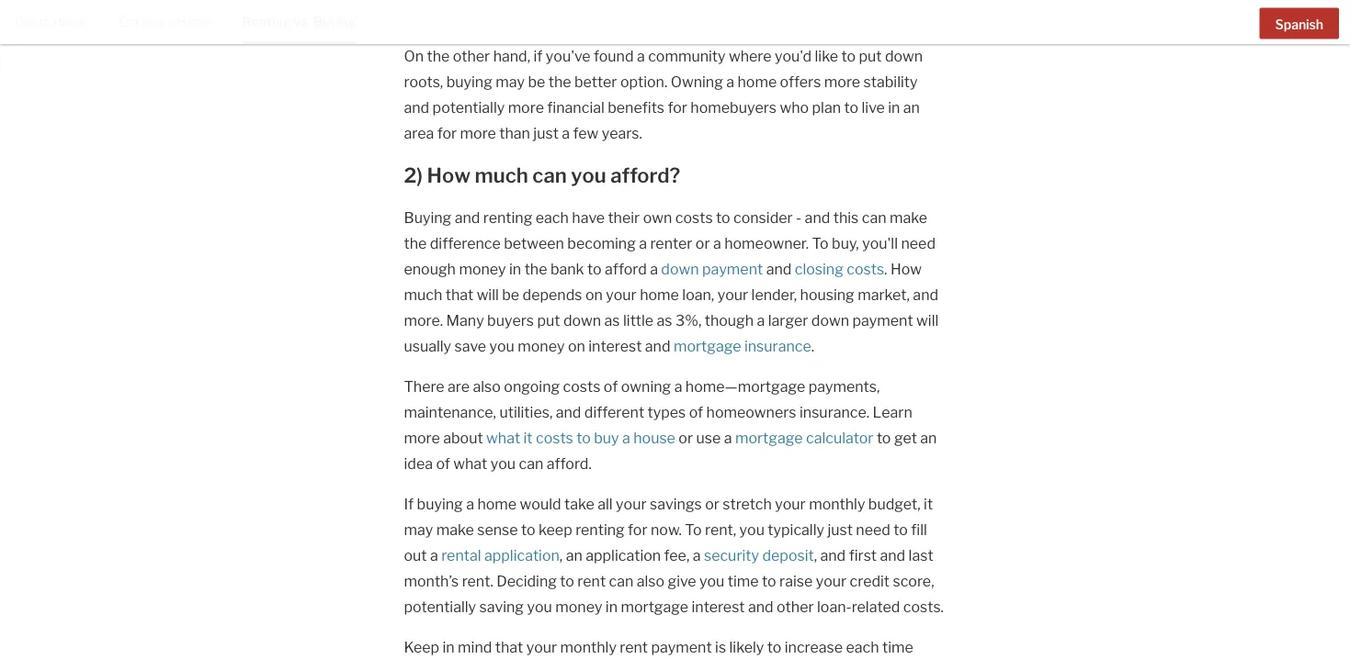 Task type: locate. For each thing, give the bounding box(es) containing it.
of up use
[[689, 404, 703, 421]]

also left give
[[637, 573, 665, 591]]

mortgage calculator link
[[735, 429, 874, 447]]

1 vertical spatial to
[[685, 521, 702, 539]]

money down the difference
[[459, 260, 506, 278]]

1 vertical spatial buying
[[404, 209, 451, 227]]

0 horizontal spatial home
[[477, 495, 517, 513]]

ongoing
[[504, 378, 560, 396]]

for down owning
[[668, 98, 687, 116]]

can up you'll
[[862, 209, 887, 227]]

costs up renter
[[675, 209, 713, 227]]

0 vertical spatial for
[[668, 98, 687, 116]]

if buying a home would take all your savings or stretch your monthly budget, it may make sense to keep renting for now. to rent, you typically just need to fill out a
[[404, 495, 933, 565]]

2 horizontal spatial home
[[738, 73, 777, 91]]

a right fee,
[[693, 547, 701, 565]]

home inside guide home link
[[53, 14, 89, 30]]

1 vertical spatial rent
[[620, 639, 648, 657]]

1 horizontal spatial put
[[859, 47, 882, 65]]

spanish
[[1275, 16, 1324, 32]]

1 vertical spatial that
[[495, 639, 523, 657]]

make inside if buying a home would take all your savings or stretch your monthly budget, it may make sense to keep renting for now. to rent, you typically just need to fill out a
[[436, 521, 474, 539]]

0 horizontal spatial will
[[477, 286, 499, 304]]

a up "types"
[[674, 378, 682, 396]]

can left afford.
[[519, 455, 543, 473]]

home
[[53, 14, 89, 30], [177, 14, 213, 30]]

afford?
[[610, 163, 680, 188]]

you inside "to get an idea of what you can afford."
[[491, 455, 516, 473]]

depends
[[523, 286, 582, 304]]

1 vertical spatial of
[[689, 404, 703, 421]]

0 horizontal spatial ,
[[560, 547, 563, 565]]

renting inside if buying a home would take all your savings or stretch your monthly budget, it may make sense to keep renting for now. to rent, you typically just need to fill out a
[[575, 521, 625, 539]]

rent down the rental application , an application fee, a security deposit
[[578, 573, 606, 591]]

0 horizontal spatial to
[[685, 521, 702, 539]]

category
[[118, 14, 174, 30]]

and inside the there are also ongoing costs of owning a home—mortgage payments, maintenance, utilities, and different types of homeowners insurance. learn more about
[[556, 404, 581, 421]]

buying right roots,
[[446, 73, 492, 91]]

category home
[[118, 14, 213, 30]]

what inside "to get an idea of what you can afford."
[[453, 455, 487, 473]]

that for will
[[445, 286, 474, 304]]

home for guide home
[[53, 14, 89, 30]]

2 horizontal spatial an
[[920, 429, 937, 447]]

have
[[572, 209, 605, 227]]

1 home from the left
[[53, 14, 89, 30]]

1 vertical spatial each
[[846, 639, 879, 657]]

much for can
[[475, 163, 528, 188]]

payment down market,
[[853, 312, 913, 330]]

about
[[443, 429, 483, 447]]

how for 2)
[[427, 163, 471, 188]]

fee,
[[664, 547, 690, 565]]

0 horizontal spatial of
[[436, 455, 450, 473]]

your up typically
[[775, 495, 806, 513]]

time down related
[[882, 639, 914, 657]]

as left 3%, at the right top
[[657, 312, 672, 330]]

in down between
[[509, 260, 521, 278]]

2 vertical spatial for
[[628, 521, 648, 539]]

or inside buying and renting each have their own costs to consider - and this can make the difference between becoming a renter or a homeowner. to buy, you'll need enough money in the bank to afford a
[[696, 234, 710, 252]]

1 vertical spatial also
[[637, 573, 665, 591]]

home for category home
[[177, 14, 213, 30]]

in left mind
[[443, 639, 455, 657]]

stability
[[864, 73, 918, 91]]

put up stability
[[859, 47, 882, 65]]

1 vertical spatial an
[[920, 429, 937, 447]]

home inside category home link
[[177, 14, 213, 30]]

guide home
[[15, 14, 89, 30]]

offers
[[780, 73, 821, 91]]

a up down payment link
[[713, 234, 721, 252]]

need right you'll
[[901, 234, 936, 252]]

renting vs. buying
[[242, 14, 356, 30]]

0 horizontal spatial other
[[453, 47, 490, 65]]

lender,
[[751, 286, 797, 304]]

each inside buying and renting each have their own costs to consider - and this can make the difference between becoming a renter or a homeowner. to buy, you'll need enough money in the bank to afford a
[[536, 209, 569, 227]]

0 vertical spatial money
[[459, 260, 506, 278]]

or left use
[[679, 429, 693, 447]]

much inside . how much that will be depends on your home loan, your lender, housing market, and more. many buyers put down as little as 3%, though a larger down payment will usually save you money on interest and
[[404, 286, 442, 304]]

in inside keep in mind that your monthly rent payment is likely to increase each time
[[443, 639, 455, 657]]

costs down you'll
[[847, 260, 884, 278]]

you
[[571, 163, 606, 188], [489, 337, 515, 355], [491, 455, 516, 473], [740, 521, 765, 539], [699, 573, 725, 591], [527, 598, 552, 616]]

or
[[696, 234, 710, 252], [679, 429, 693, 447], [705, 495, 720, 513]]

0 horizontal spatial put
[[537, 312, 560, 330]]

down inside on the other hand, if you've found a community where you'd like to put down roots, buying may be the better option. owning a home offers more stability and potentially more financial benefits for homebuyers who plan to live in an area for more than just a few years.
[[885, 47, 923, 65]]

be up buyers on the top of page
[[502, 286, 519, 304]]

interest inside . how much that will be depends on your home loan, your lender, housing market, and more. many buyers put down as little as 3%, though a larger down payment will usually save you money on interest and
[[589, 337, 642, 355]]

and down "little"
[[645, 337, 670, 355]]

there are also ongoing costs of owning a home—mortgage payments, maintenance, utilities, and different types of homeowners insurance. learn more about
[[404, 378, 912, 447]]

1 horizontal spatial it
[[924, 495, 933, 513]]

0 vertical spatial each
[[536, 209, 569, 227]]

owning
[[671, 73, 723, 91]]

larger
[[768, 312, 808, 330]]

other down raise at the bottom right of page
[[777, 598, 814, 616]]

much up more.
[[404, 286, 442, 304]]

1 vertical spatial time
[[882, 639, 914, 657]]

types
[[648, 404, 686, 421]]

it
[[523, 429, 533, 447], [924, 495, 933, 513]]

it inside if buying a home would take all your savings or stretch your monthly budget, it may make sense to keep renting for now. to rent, you typically just need to fill out a
[[924, 495, 933, 513]]

2 vertical spatial of
[[436, 455, 450, 473]]

0 vertical spatial potentially
[[433, 98, 505, 116]]

home right category
[[177, 14, 213, 30]]

make up rental
[[436, 521, 474, 539]]

how right 2)
[[427, 163, 471, 188]]

and up what it costs to buy a house link
[[556, 404, 581, 421]]

be inside on the other hand, if you've found a community where you'd like to put down roots, buying may be the better option. owning a home offers more stability and potentially more financial benefits for homebuyers who plan to live in an area for more than just a few years.
[[528, 73, 545, 91]]

money inside , and first and last month's rent. deciding to rent can also give you time to raise your credit score, potentially saving you money in mortgage interest and other loan-related costs.
[[555, 598, 602, 616]]

and up area at the top of the page
[[404, 98, 429, 116]]

1 horizontal spatial be
[[528, 73, 545, 91]]

for
[[668, 98, 687, 116], [437, 124, 457, 142], [628, 521, 648, 539]]

0 vertical spatial monthly
[[809, 495, 865, 513]]

1 vertical spatial on
[[568, 337, 585, 355]]

you down buyers on the top of page
[[489, 337, 515, 355]]

your inside keep in mind that your monthly rent payment is likely to increase each time
[[526, 639, 557, 657]]

0 vertical spatial make
[[890, 209, 927, 227]]

1 vertical spatial may
[[404, 521, 433, 539]]

stretch
[[723, 495, 772, 513]]

mortgage down give
[[621, 598, 688, 616]]

a right afford
[[650, 260, 658, 278]]

0 horizontal spatial renting
[[483, 209, 532, 227]]

home—mortgage
[[686, 378, 805, 396]]

buy
[[594, 429, 619, 447]]

closing costs link
[[795, 260, 884, 278]]

or up down payment link
[[696, 234, 710, 252]]

take
[[564, 495, 595, 513]]

money down deciding at the left of page
[[555, 598, 602, 616]]

mortgage down homeowners
[[735, 429, 803, 447]]

-
[[796, 209, 802, 227]]

1 vertical spatial home
[[640, 286, 679, 304]]

homeowners
[[706, 404, 796, 421]]

1 horizontal spatial other
[[777, 598, 814, 616]]

this
[[833, 209, 859, 227]]

typically
[[768, 521, 824, 539]]

you down stretch
[[740, 521, 765, 539]]

you'll
[[862, 234, 898, 252]]

0 vertical spatial buying
[[313, 14, 356, 30]]

1 horizontal spatial rent
[[620, 639, 648, 657]]

payment inside keep in mind that your monthly rent payment is likely to increase each time
[[651, 639, 712, 657]]

of up different on the bottom left of page
[[604, 378, 618, 396]]

and right market,
[[913, 286, 938, 304]]

keep in mind that your monthly rent payment is likely to increase each time
[[404, 639, 914, 660]]

0 vertical spatial or
[[696, 234, 710, 252]]

likely
[[729, 639, 764, 657]]

use
[[696, 429, 721, 447]]

each up between
[[536, 209, 569, 227]]

make inside buying and renting each have their own costs to consider - and this can make the difference between becoming a renter or a homeowner. to buy, you'll need enough money in the bank to afford a
[[890, 209, 927, 227]]

1 vertical spatial .
[[811, 337, 814, 355]]

2 application from the left
[[586, 547, 661, 565]]

home inside if buying a home would take all your savings or stretch your monthly budget, it may make sense to keep renting for now. to rent, you typically just need to fill out a
[[477, 495, 517, 513]]

1 vertical spatial much
[[404, 286, 442, 304]]

costs up different on the bottom left of page
[[563, 378, 601, 396]]

or inside if buying a home would take all your savings or stretch your monthly budget, it may make sense to keep renting for now. to rent, you typically just need to fill out a
[[705, 495, 720, 513]]

1 vertical spatial make
[[436, 521, 474, 539]]

0 vertical spatial .
[[884, 260, 887, 278]]

application
[[484, 547, 560, 565], [586, 547, 661, 565]]

home right guide
[[53, 14, 89, 30]]

in inside , and first and last month's rent. deciding to rent can also give you time to raise your credit score, potentially saving you money in mortgage interest and other loan-related costs.
[[606, 598, 618, 616]]

give
[[668, 573, 696, 591]]

0 horizontal spatial make
[[436, 521, 474, 539]]

0 vertical spatial much
[[475, 163, 528, 188]]

much for that
[[404, 286, 442, 304]]

and left first
[[820, 547, 846, 565]]

insurance.
[[800, 404, 870, 421]]

0 vertical spatial need
[[901, 234, 936, 252]]

1 horizontal spatial to
[[812, 234, 829, 252]]

just up first
[[828, 521, 853, 539]]

how for .
[[891, 260, 922, 278]]

you've
[[546, 47, 591, 65]]

an down stability
[[903, 98, 920, 116]]

1 vertical spatial how
[[891, 260, 922, 278]]

buying
[[313, 14, 356, 30], [404, 209, 451, 227]]

last
[[909, 547, 933, 565]]

to inside keep in mind that your monthly rent payment is likely to increase each time
[[767, 639, 782, 657]]

make
[[890, 209, 927, 227], [436, 521, 474, 539]]

renting down all on the bottom left
[[575, 521, 625, 539]]

1 horizontal spatial ,
[[814, 547, 817, 565]]

that inside keep in mind that your monthly rent payment is likely to increase each time
[[495, 639, 523, 657]]

1 horizontal spatial each
[[846, 639, 879, 657]]

0 vertical spatial be
[[528, 73, 545, 91]]

1 vertical spatial payment
[[853, 312, 913, 330]]

2 horizontal spatial of
[[689, 404, 703, 421]]

down payment and closing costs
[[661, 260, 884, 278]]

need
[[901, 234, 936, 252], [856, 521, 890, 539]]

rent inside keep in mind that your monthly rent payment is likely to increase each time
[[620, 639, 648, 657]]

, down typically
[[814, 547, 817, 565]]

can down the rental application , an application fee, a security deposit
[[609, 573, 634, 591]]

potentially inside , and first and last month's rent. deciding to rent can also give you time to raise your credit score, potentially saving you money in mortgage interest and other loan-related costs.
[[404, 598, 476, 616]]

it down the utilities,
[[523, 429, 533, 447]]

1 vertical spatial buying
[[417, 495, 463, 513]]

house
[[634, 429, 675, 447]]

1 vertical spatial be
[[502, 286, 519, 304]]

application up deciding at the left of page
[[484, 547, 560, 565]]

for right area at the top of the page
[[437, 124, 457, 142]]

potentially down roots,
[[433, 98, 505, 116]]

to down becoming
[[587, 260, 602, 278]]

better
[[574, 73, 617, 91]]

a
[[637, 47, 645, 65], [726, 73, 734, 91], [562, 124, 570, 142], [639, 234, 647, 252], [713, 234, 721, 252], [650, 260, 658, 278], [757, 312, 765, 330], [674, 378, 682, 396], [622, 429, 630, 447], [724, 429, 732, 447], [466, 495, 474, 513], [430, 547, 438, 565], [693, 547, 701, 565]]

0 vertical spatial may
[[496, 73, 525, 91]]

to right 'like'
[[841, 47, 856, 65]]

and up the difference
[[455, 209, 480, 227]]

need up first
[[856, 521, 890, 539]]

down down renter
[[661, 260, 699, 278]]

may inside if buying a home would take all your savings or stretch your monthly budget, it may make sense to keep renting for now. to rent, you typically just need to fill out a
[[404, 521, 433, 539]]

2 home from the left
[[177, 14, 213, 30]]

buying
[[446, 73, 492, 91], [417, 495, 463, 513]]

0 horizontal spatial buying
[[313, 14, 356, 30]]

2 , from the left
[[814, 547, 817, 565]]

of right idea
[[436, 455, 450, 473]]

rental
[[441, 547, 481, 565]]

1 horizontal spatial for
[[628, 521, 648, 539]]

that inside . how much that will be depends on your home loan, your lender, housing market, and more. many buyers put down as little as 3%, though a larger down payment will usually save you money on interest and
[[445, 286, 474, 304]]

be down "if"
[[528, 73, 545, 91]]

1 horizontal spatial renting
[[575, 521, 625, 539]]

1 horizontal spatial just
[[828, 521, 853, 539]]

1 vertical spatial renting
[[575, 521, 625, 539]]

on down depends
[[568, 337, 585, 355]]

costs inside the there are also ongoing costs of owning a home—mortgage payments, maintenance, utilities, and different types of homeowners insurance. learn more about
[[563, 378, 601, 396]]

0 vertical spatial of
[[604, 378, 618, 396]]

month's
[[404, 573, 459, 591]]

down payment link
[[661, 260, 763, 278]]

1 horizontal spatial much
[[475, 163, 528, 188]]

calculator
[[806, 429, 874, 447]]

0 vertical spatial rent
[[578, 573, 606, 591]]

market,
[[858, 286, 910, 304]]

. up market,
[[884, 260, 887, 278]]

0 vertical spatial other
[[453, 47, 490, 65]]

home inside on the other hand, if you've found a community where you'd like to put down roots, buying may be the better option. owning a home offers more stability and potentially more financial benefits for homebuyers who plan to live in an area for more than just a few years.
[[738, 73, 777, 91]]

that for your
[[495, 639, 523, 657]]

put
[[859, 47, 882, 65], [537, 312, 560, 330]]

0 vertical spatial an
[[903, 98, 920, 116]]

buying right vs.
[[313, 14, 356, 30]]

1 horizontal spatial .
[[884, 260, 887, 278]]

mind
[[458, 639, 492, 657]]

need inside buying and renting each have their own costs to consider - and this can make the difference between becoming a renter or a homeowner. to buy, you'll need enough money in the bank to afford a
[[901, 234, 936, 252]]

to right now.
[[685, 521, 702, 539]]

buying right if
[[417, 495, 463, 513]]

1 horizontal spatial home
[[640, 286, 679, 304]]

1 horizontal spatial how
[[891, 260, 922, 278]]

put down depends
[[537, 312, 560, 330]]

0 vertical spatial on
[[585, 286, 603, 304]]

as left "little"
[[604, 312, 620, 330]]

sense
[[477, 521, 518, 539]]

the right on
[[427, 47, 450, 65]]

costs inside buying and renting each have their own costs to consider - and this can make the difference between becoming a renter or a homeowner. to buy, you'll need enough money in the bank to afford a
[[675, 209, 713, 227]]

your right mind
[[526, 639, 557, 657]]

0 horizontal spatial each
[[536, 209, 569, 227]]

2 horizontal spatial for
[[668, 98, 687, 116]]

1 horizontal spatial that
[[495, 639, 523, 657]]

1 vertical spatial potentially
[[404, 598, 476, 616]]

in inside buying and renting each have their own costs to consider - and this can make the difference between becoming a renter or a homeowner. to buy, you'll need enough money in the bank to afford a
[[509, 260, 521, 278]]

to inside buying and renting each have their own costs to consider - and this can make the difference between becoming a renter or a homeowner. to buy, you'll need enough money in the bank to afford a
[[812, 234, 829, 252]]

first
[[849, 547, 877, 565]]

just right than at the left top
[[533, 124, 559, 142]]

0 vertical spatial time
[[728, 573, 759, 591]]

1 horizontal spatial application
[[586, 547, 661, 565]]

in right live
[[888, 98, 900, 116]]

just inside if buying a home would take all your savings or stretch your monthly budget, it may make sense to keep renting for now. to rent, you typically just need to fill out a
[[828, 521, 853, 539]]

just inside on the other hand, if you've found a community where you'd like to put down roots, buying may be the better option. owning a home offers more stability and potentially more financial benefits for homebuyers who plan to live in an area for more than just a few years.
[[533, 124, 559, 142]]

security deposit link
[[704, 547, 814, 565]]

0 horizontal spatial need
[[856, 521, 890, 539]]

though
[[705, 312, 754, 330]]

to inside "to get an idea of what you can afford."
[[877, 429, 891, 447]]

how inside . how much that will be depends on your home loan, your lender, housing market, and more. many buyers put down as little as 3%, though a larger down payment will usually save you money on interest and
[[891, 260, 922, 278]]

is
[[715, 639, 726, 657]]

the
[[427, 47, 450, 65], [548, 73, 571, 91], [404, 234, 427, 252], [524, 260, 547, 278]]

also inside the there are also ongoing costs of owning a home—mortgage payments, maintenance, utilities, and different types of homeowners insurance. learn more about
[[473, 378, 501, 396]]

0 vertical spatial it
[[523, 429, 533, 447]]

a right use
[[724, 429, 732, 447]]

much down than at the left top
[[475, 163, 528, 188]]

of
[[604, 378, 618, 396], [689, 404, 703, 421], [436, 455, 450, 473]]

consider
[[733, 209, 793, 227]]

each down related
[[846, 639, 879, 657]]

2 vertical spatial mortgage
[[621, 598, 688, 616]]

keep
[[404, 639, 439, 657]]

1 vertical spatial monthly
[[560, 639, 617, 657]]

application down now.
[[586, 547, 661, 565]]

0 vertical spatial renting
[[483, 209, 532, 227]]

renting
[[242, 14, 291, 30]]

you up "have"
[[571, 163, 606, 188]]

1 horizontal spatial monthly
[[809, 495, 865, 513]]

1 horizontal spatial as
[[657, 312, 672, 330]]

payment inside . how much that will be depends on your home loan, your lender, housing market, and more. many buyers put down as little as 3%, though a larger down payment will usually save you money on interest and
[[853, 312, 913, 330]]

or up rent,
[[705, 495, 720, 513]]

buying down 2)
[[404, 209, 451, 227]]

you right give
[[699, 573, 725, 591]]

2 vertical spatial an
[[566, 547, 583, 565]]

1 horizontal spatial home
[[177, 14, 213, 30]]

a right buy
[[622, 429, 630, 447]]

renting up between
[[483, 209, 532, 227]]

other left hand,
[[453, 47, 490, 65]]

monthly inside if buying a home would take all your savings or stretch your monthly budget, it may make sense to keep renting for now. to rent, you typically just need to fill out a
[[809, 495, 865, 513]]

0 horizontal spatial be
[[502, 286, 519, 304]]

0 horizontal spatial also
[[473, 378, 501, 396]]

homeowner.
[[724, 234, 809, 252]]

in down the rental application , an application fee, a security deposit
[[606, 598, 618, 616]]

keep
[[539, 521, 572, 539]]

time inside , and first and last month's rent. deciding to rent can also give you time to raise your credit score, potentially saving you money in mortgage interest and other loan-related costs.
[[728, 573, 759, 591]]

a left larger
[[757, 312, 765, 330]]

,
[[560, 547, 563, 565], [814, 547, 817, 565]]

to left get
[[877, 429, 891, 447]]

. inside . how much that will be depends on your home loan, your lender, housing market, and more. many buyers put down as little as 3%, though a larger down payment will usually save you money on interest and
[[884, 260, 887, 278]]

make up you'll
[[890, 209, 927, 227]]

where
[[729, 47, 772, 65]]

1 horizontal spatial interest
[[692, 598, 745, 616]]

idea
[[404, 455, 433, 473]]

2 vertical spatial or
[[705, 495, 720, 513]]

roots,
[[404, 73, 443, 91]]

renting
[[483, 209, 532, 227], [575, 521, 625, 539]]

potentially inside on the other hand, if you've found a community where you'd like to put down roots, buying may be the better option. owning a home offers more stability and potentially more financial benefits for homebuyers who plan to live in an area for more than just a few years.
[[433, 98, 505, 116]]

monthly inside keep in mind that your monthly rent payment is likely to increase each time
[[560, 639, 617, 657]]

2 vertical spatial payment
[[651, 639, 712, 657]]

other inside on the other hand, if you've found a community where you'd like to put down roots, buying may be the better option. owning a home offers more stability and potentially more financial benefits for homebuyers who plan to live in an area for more than just a few years.
[[453, 47, 490, 65]]

more inside the there are also ongoing costs of owning a home—mortgage payments, maintenance, utilities, and different types of homeowners insurance. learn more about
[[404, 429, 440, 447]]

mortgage down 3%, at the right top
[[674, 337, 741, 355]]

money
[[459, 260, 506, 278], [518, 337, 565, 355], [555, 598, 602, 616]]

2 as from the left
[[657, 312, 672, 330]]

can inside , and first and last month's rent. deciding to rent can also give you time to raise your credit score, potentially saving you money in mortgage interest and other loan-related costs.
[[609, 573, 634, 591]]

1 vertical spatial other
[[777, 598, 814, 616]]

2 vertical spatial home
[[477, 495, 517, 513]]

0 vertical spatial what
[[486, 429, 520, 447]]

a left few
[[562, 124, 570, 142]]

and inside on the other hand, if you've found a community where you'd like to put down roots, buying may be the better option. owning a home offers more stability and potentially more financial benefits for homebuyers who plan to live in an area for more than just a few years.
[[404, 98, 429, 116]]

1 vertical spatial need
[[856, 521, 890, 539]]

3%,
[[676, 312, 702, 330]]

found
[[594, 47, 634, 65]]

may down hand,
[[496, 73, 525, 91]]

buying inside if buying a home would take all your savings or stretch your monthly budget, it may make sense to keep renting for now. to rent, you typically just need to fill out a
[[417, 495, 463, 513]]

1 vertical spatial what
[[453, 455, 487, 473]]

area
[[404, 124, 434, 142]]

1 vertical spatial will
[[916, 312, 939, 330]]

other
[[453, 47, 490, 65], [777, 598, 814, 616]]

other inside , and first and last month's rent. deciding to rent can also give you time to raise your credit score, potentially saving you money in mortgage interest and other loan-related costs.
[[777, 598, 814, 616]]

0 horizontal spatial home
[[53, 14, 89, 30]]



Task type: describe. For each thing, give the bounding box(es) containing it.
be inside . how much that will be depends on your home loan, your lender, housing market, and more. many buyers put down as little as 3%, though a larger down payment will usually save you money on interest and
[[502, 286, 519, 304]]

category home link
[[118, 0, 213, 42]]

renting inside buying and renting each have their own costs to consider - and this can make the difference between becoming a renter or a homeowner. to buy, you'll need enough money in the bank to afford a
[[483, 209, 532, 227]]

in inside on the other hand, if you've found a community where you'd like to put down roots, buying may be the better option. owning a home offers more stability and potentially more financial benefits for homebuyers who plan to live in an area for more than just a few years.
[[888, 98, 900, 116]]

interest inside , and first and last month's rent. deciding to rent can also give you time to raise your credit score, potentially saving you money in mortgage interest and other loan-related costs.
[[692, 598, 745, 616]]

may inside on the other hand, if you've found a community where you'd like to put down roots, buying may be the better option. owning a home offers more stability and potentially more financial benefits for homebuyers who plan to live in an area for more than just a few years.
[[496, 73, 525, 91]]

security
[[704, 547, 759, 565]]

and left last
[[880, 547, 906, 565]]

a right out
[[430, 547, 438, 565]]

loan-
[[817, 598, 852, 616]]

deciding
[[496, 573, 557, 591]]

an inside "to get an idea of what you can afford."
[[920, 429, 937, 447]]

who
[[780, 98, 809, 116]]

1 vertical spatial mortgage
[[735, 429, 803, 447]]

can inside "to get an idea of what you can afford."
[[519, 455, 543, 473]]

the down between
[[524, 260, 547, 278]]

years.
[[602, 124, 642, 142]]

a inside . how much that will be depends on your home loan, your lender, housing market, and more. many buyers put down as little as 3%, though a larger down payment will usually save you money on interest and
[[757, 312, 765, 330]]

costs up afford.
[[536, 429, 573, 447]]

more up than at the left top
[[508, 98, 544, 116]]

0 horizontal spatial .
[[811, 337, 814, 355]]

your right all on the bottom left
[[616, 495, 647, 513]]

all
[[598, 495, 613, 513]]

would
[[520, 495, 561, 513]]

if
[[534, 47, 543, 65]]

mortgage insurance .
[[674, 337, 814, 355]]

guide
[[15, 14, 50, 30]]

housing
[[800, 286, 855, 304]]

savings
[[650, 495, 702, 513]]

buying and renting each have their own costs to consider - and this can make the difference between becoming a renter or a homeowner. to buy, you'll need enough money in the bank to afford a
[[404, 209, 936, 278]]

costs.
[[903, 598, 944, 616]]

to left raise at the bottom right of page
[[762, 573, 776, 591]]

for inside if buying a home would take all your savings or stretch your monthly budget, it may make sense to keep renting for now. to rent, you typically just need to fill out a
[[628, 521, 648, 539]]

more up plan
[[824, 73, 860, 91]]

2)
[[404, 163, 423, 188]]

learn
[[873, 404, 912, 421]]

down down the housing
[[811, 312, 849, 330]]

vs.
[[294, 14, 311, 30]]

your inside , and first and last month's rent. deciding to rent can also give you time to raise your credit score, potentially saving you money in mortgage interest and other loan-related costs.
[[816, 573, 847, 591]]

need inside if buying a home would take all your savings or stretch your monthly budget, it may make sense to keep renting for now. to rent, you typically just need to fill out a
[[856, 521, 890, 539]]

little
[[623, 312, 654, 330]]

the down you've
[[548, 73, 571, 91]]

enough
[[404, 260, 456, 278]]

you inside . how much that will be depends on your home loan, your lender, housing market, and more. many buyers put down as little as 3%, though a larger down payment will usually save you money on interest and
[[489, 337, 515, 355]]

buyers
[[487, 312, 534, 330]]

a left renter
[[639, 234, 647, 252]]

0 horizontal spatial it
[[523, 429, 533, 447]]

to right deciding at the left of page
[[560, 573, 574, 591]]

more left than at the left top
[[460, 124, 496, 142]]

own
[[643, 209, 672, 227]]

0 horizontal spatial an
[[566, 547, 583, 565]]

put inside on the other hand, if you've found a community where you'd like to put down roots, buying may be the better option. owning a home offers more stability and potentially more financial benefits for homebuyers who plan to live in an area for more than just a few years.
[[859, 47, 882, 65]]

1 horizontal spatial of
[[604, 378, 618, 396]]

to left consider
[[716, 209, 730, 227]]

and up lender,
[[766, 260, 792, 278]]

renting vs. buying link
[[242, 0, 356, 42]]

money inside . how much that will be depends on your home loan, your lender, housing market, and more. many buyers put down as little as 3%, though a larger down payment will usually save you money on interest and
[[518, 337, 565, 355]]

different
[[584, 404, 644, 421]]

difference
[[430, 234, 501, 252]]

afford
[[605, 260, 647, 278]]

1 as from the left
[[604, 312, 620, 330]]

what it costs to buy a house link
[[486, 429, 675, 447]]

time inside keep in mind that your monthly rent payment is likely to increase each time
[[882, 639, 914, 657]]

increase
[[785, 639, 843, 657]]

your down afford
[[606, 286, 637, 304]]

a up rental
[[466, 495, 474, 513]]

you inside if buying a home would take all your savings or stretch your monthly budget, it may make sense to keep renting for now. to rent, you typically just need to fill out a
[[740, 521, 765, 539]]

than
[[499, 124, 530, 142]]

money inside buying and renting each have their own costs to consider - and this can make the difference between becoming a renter or a homeowner. to buy, you'll need enough money in the bank to afford a
[[459, 260, 506, 278]]

rental application link
[[441, 547, 560, 565]]

the up enough
[[404, 234, 427, 252]]

payments,
[[809, 378, 880, 396]]

deposit
[[762, 547, 814, 565]]

and right -
[[805, 209, 830, 227]]

more.
[[404, 312, 443, 330]]

few
[[573, 124, 599, 142]]

buying inside buying and renting each have their own costs to consider - and this can make the difference between becoming a renter or a homeowner. to buy, you'll need enough money in the bank to afford a
[[404, 209, 451, 227]]

rent inside , and first and last month's rent. deciding to rent can also give you time to raise your credit score, potentially saving you money in mortgage interest and other loan-related costs.
[[578, 573, 606, 591]]

saving
[[479, 598, 524, 616]]

if
[[404, 495, 414, 513]]

rent,
[[705, 521, 736, 539]]

budget,
[[868, 495, 921, 513]]

score,
[[893, 573, 934, 591]]

home inside . how much that will be depends on your home loan, your lender, housing market, and more. many buyers put down as little as 3%, though a larger down payment will usually save you money on interest and
[[640, 286, 679, 304]]

, inside , and first and last month's rent. deciding to rent can also give you time to raise your credit score, potentially saving you money in mortgage interest and other loan-related costs.
[[814, 547, 817, 565]]

and up the likely
[[748, 598, 774, 616]]

you'd
[[775, 47, 812, 65]]

buying inside on the other hand, if you've found a community where you'd like to put down roots, buying may be the better option. owning a home offers more stability and potentially more financial benefits for homebuyers who plan to live in an area for more than just a few years.
[[446, 73, 492, 91]]

now.
[[651, 521, 682, 539]]

mortgage inside , and first and last month's rent. deciding to rent can also give you time to raise your credit score, potentially saving you money in mortgage interest and other loan-related costs.
[[621, 598, 688, 616]]

homebuyers
[[691, 98, 777, 116]]

to left fill
[[894, 521, 908, 539]]

a up homebuyers
[[726, 73, 734, 91]]

rental application , an application fee, a security deposit
[[441, 547, 814, 565]]

are
[[448, 378, 470, 396]]

their
[[608, 209, 640, 227]]

option.
[[620, 73, 668, 91]]

becoming
[[567, 234, 636, 252]]

credit
[[850, 573, 890, 591]]

0 vertical spatial mortgage
[[674, 337, 741, 355]]

of inside "to get an idea of what you can afford."
[[436, 455, 450, 473]]

1 , from the left
[[560, 547, 563, 565]]

between
[[504, 234, 564, 252]]

spanish button
[[1260, 8, 1339, 39]]

out
[[404, 547, 427, 565]]

like
[[815, 47, 838, 65]]

guide home link
[[15, 0, 89, 42]]

to left keep
[[521, 521, 535, 539]]

fill
[[911, 521, 927, 539]]

to left live
[[844, 98, 859, 116]]

can up between
[[532, 163, 567, 188]]

each inside keep in mind that your monthly rent payment is likely to increase each time
[[846, 639, 879, 657]]

, and first and last month's rent. deciding to rent can also give you time to raise your credit score, potentially saving you money in mortgage interest and other loan-related costs.
[[404, 547, 944, 616]]

can inside buying and renting each have their own costs to consider - and this can make the difference between becoming a renter or a homeowner. to buy, you'll need enough money in the bank to afford a
[[862, 209, 887, 227]]

bank
[[550, 260, 584, 278]]

1 application from the left
[[484, 547, 560, 565]]

0 vertical spatial payment
[[702, 260, 763, 278]]

1 vertical spatial or
[[679, 429, 693, 447]]

1 horizontal spatial will
[[916, 312, 939, 330]]

0 horizontal spatial for
[[437, 124, 457, 142]]

there
[[404, 378, 445, 396]]

put inside . how much that will be depends on your home loan, your lender, housing market, and more. many buyers put down as little as 3%, though a larger down payment will usually save you money on interest and
[[537, 312, 560, 330]]

maintenance,
[[404, 404, 496, 421]]

renter
[[650, 234, 692, 252]]

to get an idea of what you can afford.
[[404, 429, 937, 473]]

rent.
[[462, 573, 493, 591]]

a inside the there are also ongoing costs of owning a home—mortgage payments, maintenance, utilities, and different types of homeowners insurance. learn more about
[[674, 378, 682, 396]]

raise
[[779, 573, 813, 591]]

financial
[[547, 98, 605, 116]]

a up the option.
[[637, 47, 645, 65]]

you down deciding at the left of page
[[527, 598, 552, 616]]

also inside , and first and last month's rent. deciding to rent can also give you time to raise your credit score, potentially saving you money in mortgage interest and other loan-related costs.
[[637, 573, 665, 591]]

to inside if buying a home would take all your savings or stretch your monthly budget, it may make sense to keep renting for now. to rent, you typically just need to fill out a
[[685, 521, 702, 539]]

an inside on the other hand, if you've found a community where you'd like to put down roots, buying may be the better option. owning a home offers more stability and potentially more financial benefits for homebuyers who plan to live in an area for more than just a few years.
[[903, 98, 920, 116]]

down down depends
[[563, 312, 601, 330]]

your up though
[[718, 286, 748, 304]]

to left buy
[[577, 429, 591, 447]]

afford.
[[547, 455, 592, 473]]

plan
[[812, 98, 841, 116]]

mortgage insurance link
[[674, 337, 811, 355]]

2) how much can you afford?
[[404, 163, 680, 188]]



Task type: vqa. For each thing, say whether or not it's contained in the screenshot.
Floor
no



